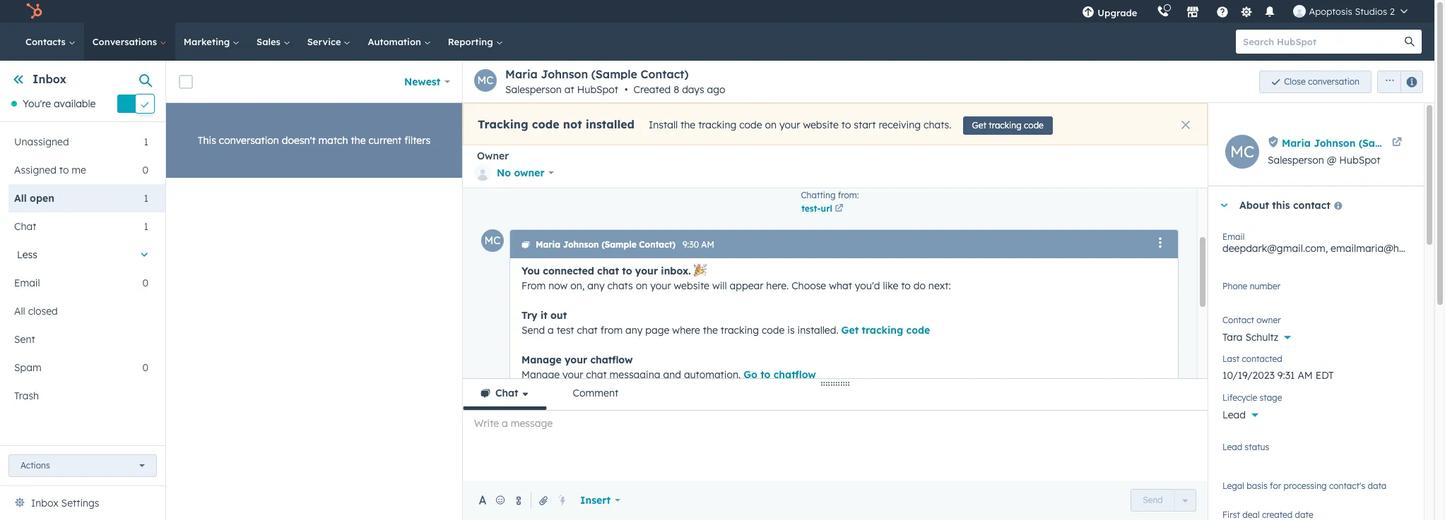 Task type: locate. For each thing, give the bounding box(es) containing it.
email inside email deepdark@gmail.com, emailmaria@hubspot.com
[[1223, 232, 1245, 242]]

1 horizontal spatial any
[[626, 324, 643, 337]]

conversation inside close conversation 'button'
[[1308, 76, 1360, 87]]

calling icon image
[[1157, 6, 1170, 18]]

2 lead from the top
[[1223, 442, 1243, 453]]

0 vertical spatial maria
[[505, 67, 538, 81]]

2 vertical spatial (sample
[[602, 240, 637, 250]]

owner right no
[[514, 167, 545, 180]]

search image
[[1405, 37, 1415, 47]]

1 horizontal spatial salesperson
[[1268, 154, 1325, 167]]

inbox settings
[[31, 498, 99, 510]]

0 vertical spatial inbox
[[33, 72, 67, 86]]

website inside tracking code not installed alert
[[803, 119, 839, 132]]

1 horizontal spatial owner
[[1257, 315, 1281, 326]]

1 vertical spatial lead
[[1223, 442, 1243, 453]]

marketing
[[184, 36, 233, 47]]

maria up the salesperson @ hubspot
[[1282, 137, 1311, 149]]

2 all from the top
[[14, 306, 25, 318]]

inbox for inbox
[[33, 72, 67, 86]]

settings image
[[1240, 6, 1253, 19]]

tracking code not installed alert
[[463, 103, 1208, 146]]

1 horizontal spatial website
[[803, 119, 839, 132]]

send group
[[1131, 490, 1197, 512]]

owner
[[514, 167, 545, 180], [1257, 315, 1281, 326]]

1 vertical spatial website
[[674, 280, 710, 293]]

the right where
[[703, 324, 718, 337]]

1 vertical spatial any
[[626, 324, 643, 337]]

1 horizontal spatial hubspot
[[1340, 154, 1381, 167]]

1 vertical spatial salesperson
[[1268, 154, 1325, 167]]

(sample for maria johnson (sample contact) salesperson at hubspot • created 8 days ago
[[592, 67, 638, 81]]

get tracking code
[[972, 120, 1044, 131]]

2 vertical spatial maria
[[536, 240, 561, 250]]

inbox.
[[661, 265, 691, 278]]

0 vertical spatial owner
[[514, 167, 545, 180]]

get right chats.
[[972, 120, 987, 131]]

the
[[681, 119, 696, 132], [351, 134, 366, 147], [703, 324, 718, 337], [573, 414, 588, 426]]

lead for lead status
[[1223, 442, 1243, 453]]

inbox up 'you're available'
[[33, 72, 67, 86]]

salesperson left at
[[505, 83, 562, 96]]

comment button
[[555, 380, 636, 411]]

chat right test
[[577, 324, 598, 337]]

hubspot right at
[[577, 83, 618, 96]]

0 vertical spatial manage
[[522, 354, 562, 367]]

settings link
[[1238, 4, 1256, 19]]

manage down a
[[522, 354, 562, 367]]

1 horizontal spatial email
[[1223, 232, 1245, 242]]

0 vertical spatial all
[[14, 193, 27, 205]]

johnson up connected in the bottom left of the page
[[563, 240, 599, 250]]

0 horizontal spatial send
[[522, 324, 545, 337]]

main content
[[166, 61, 1446, 521]]

sent button
[[8, 326, 148, 354]]

0 vertical spatial chatflow
[[591, 354, 633, 367]]

lead
[[1223, 409, 1246, 422], [1223, 442, 1243, 453]]

maria for maria johnson (sample contact)
[[1282, 137, 1311, 149]]

johnson for maria johnson (sample contact) 9:30 am
[[563, 240, 599, 250]]

1 vertical spatial 1
[[144, 193, 148, 205]]

closed
[[28, 306, 58, 318]]

0 vertical spatial get
[[972, 120, 987, 131]]

contact) inside maria johnson (sample contact) salesperson at hubspot • created 8 days ago
[[641, 67, 689, 81]]

3 1 from the top
[[144, 221, 148, 234]]

1 vertical spatial 0
[[142, 277, 148, 290]]

get inside try it out send a test chat from any page where the tracking code is installed. get tracking code
[[842, 324, 859, 337]]

send inside button
[[1143, 496, 1163, 506]]

0 vertical spatial (sample
[[592, 67, 638, 81]]

1 vertical spatial on
[[636, 280, 648, 293]]

1 for all open
[[144, 193, 148, 205]]

1 vertical spatial owner
[[1257, 315, 1281, 326]]

marketplaces button
[[1179, 0, 1208, 23]]

you're
[[23, 98, 51, 110]]

0 horizontal spatial any
[[588, 280, 605, 293]]

contact) for maria johnson (sample contact) salesperson at hubspot • created 8 days ago
[[641, 67, 689, 81]]

tracking inside button
[[989, 120, 1022, 131]]

the inside try it out send a test chat from any page where the tracking code is installed. get tracking code
[[703, 324, 718, 337]]

1 all from the top
[[14, 193, 27, 205]]

salesperson left @
[[1268, 154, 1325, 167]]

chat button
[[463, 380, 547, 411]]

you connected chat to your inbox. 🎉 from now on, any chats on your website will appear here. choose what you'd like to do next:
[[522, 265, 951, 293]]

0 vertical spatial salesperson
[[505, 83, 562, 96]]

tracking
[[698, 119, 737, 132], [989, 120, 1022, 131], [721, 324, 759, 337], [862, 324, 904, 337]]

1 vertical spatial inbox
[[31, 498, 58, 510]]

menu
[[1073, 0, 1418, 23]]

all closed button
[[8, 298, 148, 326]]

2 manage from the top
[[522, 369, 560, 382]]

1 vertical spatial all
[[14, 306, 25, 318]]

website
[[803, 119, 839, 132], [674, 280, 710, 293]]

any right on,
[[588, 280, 605, 293]]

email for email deepdark@gmail.com, emailmaria@hubspot.com
[[1223, 232, 1245, 242]]

automation
[[368, 36, 424, 47]]

close
[[1285, 76, 1306, 87]]

am
[[701, 240, 714, 250]]

(sample for maria johnson (sample contact) 9:30 am
[[602, 240, 637, 250]]

owner up schultz
[[1257, 315, 1281, 326]]

inbox for inbox settings
[[31, 498, 58, 510]]

manage
[[522, 354, 562, 367], [522, 369, 560, 382]]

0 horizontal spatial hubspot
[[577, 83, 618, 96]]

to left do
[[901, 280, 911, 293]]

it
[[541, 310, 548, 322]]

1 horizontal spatial chat
[[496, 387, 519, 400]]

1 vertical spatial contact)
[[1403, 137, 1446, 149]]

1 horizontal spatial and
[[663, 369, 681, 382]]

messaging
[[610, 369, 661, 382]]

0 vertical spatial 0
[[142, 164, 148, 177]]

0 vertical spatial send
[[522, 324, 545, 337]]

will
[[712, 280, 727, 293]]

1 vertical spatial and
[[616, 414, 634, 426]]

1
[[144, 136, 148, 149], [144, 193, 148, 205], [144, 221, 148, 234]]

0 horizontal spatial chatflow
[[591, 354, 633, 367]]

lead status
[[1223, 442, 1270, 453]]

spam
[[14, 362, 41, 375]]

1 horizontal spatial on
[[765, 119, 777, 132]]

1 horizontal spatial get
[[972, 120, 987, 131]]

chat up chats
[[597, 265, 619, 278]]

menu item
[[1148, 0, 1150, 23]]

salesperson inside maria johnson (sample contact) salesperson at hubspot • created 8 days ago
[[505, 83, 562, 96]]

0 vertical spatial email
[[1223, 232, 1245, 242]]

out
[[551, 310, 567, 322]]

0 horizontal spatial website
[[674, 280, 710, 293]]

chat
[[597, 265, 619, 278], [577, 324, 598, 337], [586, 369, 607, 382], [697, 414, 718, 426]]

email down caret icon
[[1223, 232, 1245, 242]]

1 vertical spatial send
[[1143, 496, 1163, 506]]

inbox
[[33, 72, 67, 86], [31, 498, 58, 510]]

send button
[[1131, 490, 1175, 512]]

inbox left settings
[[31, 498, 58, 510]]

2 vertical spatial contact)
[[639, 240, 676, 250]]

data
[[1368, 481, 1387, 492]]

about this contact
[[1240, 199, 1331, 212]]

marketing link
[[175, 23, 248, 61]]

phone
[[1223, 281, 1248, 292]]

First deal created date text field
[[1223, 519, 1410, 521]]

0 horizontal spatial salesperson
[[505, 83, 562, 96]]

and left style at the bottom of the page
[[616, 414, 634, 426]]

you
[[522, 265, 540, 278]]

filters
[[404, 134, 431, 147]]

a
[[548, 324, 554, 337]]

owner inside popup button
[[514, 167, 545, 180]]

maria
[[505, 67, 538, 81], [1282, 137, 1311, 149], [536, 240, 561, 250]]

0 vertical spatial and
[[663, 369, 681, 382]]

contact)
[[641, 67, 689, 81], [1403, 137, 1446, 149], [639, 240, 676, 250]]

1 vertical spatial email
[[14, 277, 40, 290]]

0 horizontal spatial on
[[636, 280, 648, 293]]

chat up comment
[[586, 369, 607, 382]]

install
[[649, 119, 678, 132]]

go
[[744, 369, 758, 382]]

lead for lead
[[1223, 409, 1246, 422]]

0 horizontal spatial and
[[616, 414, 634, 426]]

tracking right chats.
[[989, 120, 1022, 131]]

try it out send a test chat from any page where the tracking code is installed. get tracking code
[[522, 310, 930, 337]]

1 vertical spatial get
[[842, 324, 859, 337]]

1 1 from the top
[[144, 136, 148, 149]]

0 horizontal spatial chat
[[14, 221, 36, 234]]

johnson up at
[[541, 67, 588, 81]]

page
[[646, 324, 670, 337]]

and right the messaging
[[663, 369, 681, 382]]

tara
[[1223, 332, 1243, 344]]

the right install
[[681, 119, 696, 132]]

johnson for maria johnson (sample contact)
[[1314, 137, 1356, 149]]

where
[[672, 324, 700, 337]]

1 vertical spatial conversation
[[219, 134, 279, 147]]

chatflow right go
[[774, 369, 816, 382]]

0 vertical spatial conversation
[[1308, 76, 1360, 87]]

Last contacted text field
[[1223, 363, 1410, 385]]

(sample up the salesperson @ hubspot
[[1359, 137, 1400, 149]]

0 horizontal spatial email
[[14, 277, 40, 290]]

8
[[674, 83, 679, 96]]

0 vertical spatial hubspot
[[577, 83, 618, 96]]

all inside button
[[14, 306, 25, 318]]

2 1 from the top
[[144, 193, 148, 205]]

0 vertical spatial contact)
[[641, 67, 689, 81]]

1 vertical spatial chat
[[496, 387, 519, 400]]

newest button
[[395, 68, 459, 96]]

about
[[685, 503, 713, 515]]

johnson up @
[[1314, 137, 1356, 149]]

all left open
[[14, 193, 27, 205]]

email down the "less"
[[14, 277, 40, 290]]

0 vertical spatial any
[[588, 280, 605, 293]]

0 vertical spatial lead
[[1223, 409, 1246, 422]]

all open
[[14, 193, 54, 205]]

open
[[30, 193, 54, 205]]

you'd
[[855, 280, 880, 293]]

to left start
[[842, 119, 851, 132]]

2 0 from the top
[[142, 277, 148, 290]]

or
[[618, 503, 629, 515]]

go to chatflow link
[[744, 369, 816, 382]]

2 vertical spatial johnson
[[563, 240, 599, 250]]

what
[[829, 280, 852, 293]]

the inside tracking code not installed alert
[[681, 119, 696, 132]]

1 manage from the top
[[522, 354, 562, 367]]

0 vertical spatial website
[[803, 119, 839, 132]]

maria up the you
[[536, 240, 561, 250]]

lifecycle
[[1223, 393, 1258, 404]]

try
[[522, 310, 538, 322]]

trash button
[[8, 383, 148, 411]]

1 lead from the top
[[1223, 409, 1246, 422]]

assigned
[[14, 164, 56, 177]]

0 for assigned to me
[[142, 164, 148, 177]]

close conversation
[[1285, 76, 1360, 87]]

(sample up chats
[[602, 240, 637, 250]]

send inside try it out send a test chat from any page where the tracking code is installed. get tracking code
[[522, 324, 545, 337]]

maria up tracking
[[505, 67, 538, 81]]

(sample inside maria johnson (sample contact) salesperson at hubspot • created 8 days ago
[[592, 67, 638, 81]]

1 horizontal spatial chatflow
[[774, 369, 816, 382]]

get
[[972, 120, 987, 131], [842, 324, 859, 337]]

sales
[[257, 36, 283, 47]]

9:30
[[683, 240, 699, 250]]

get right installed.
[[842, 324, 859, 337]]

reporting link
[[439, 23, 511, 61]]

(sample up • at the top of page
[[592, 67, 638, 81]]

lead left status
[[1223, 442, 1243, 453]]

conversation
[[1308, 76, 1360, 87], [219, 134, 279, 147]]

close image
[[1182, 121, 1190, 129]]

link opens in a new window image
[[985, 177, 994, 189], [835, 203, 844, 216], [835, 205, 844, 213]]

all left closed
[[14, 306, 25, 318]]

maria inside maria johnson (sample contact) salesperson at hubspot • created 8 days ago
[[505, 67, 538, 81]]

hubspot down maria johnson (sample contact) link
[[1340, 154, 1381, 167]]

conversation right close
[[1308, 76, 1360, 87]]

1 vertical spatial johnson
[[1314, 137, 1356, 149]]

1 horizontal spatial send
[[1143, 496, 1163, 506]]

calling icon button
[[1152, 2, 1176, 20]]

johnson for maria johnson (sample contact) salesperson at hubspot • created 8 days ago
[[541, 67, 588, 81]]

receiving
[[879, 119, 921, 132]]

code inside get tracking code button
[[1024, 120, 1044, 131]]

2 vertical spatial 0
[[142, 362, 148, 375]]

to up chats
[[622, 265, 632, 278]]

unassigned
[[14, 136, 69, 149]]

website down 🎉
[[674, 280, 710, 293]]

you're available image
[[11, 101, 17, 107]]

all for all closed
[[14, 306, 25, 318]]

conversation for this
[[219, 134, 279, 147]]

0 vertical spatial johnson
[[541, 67, 588, 81]]

and inside manage your chatflow manage your chat messaging and automation. go to chatflow
[[663, 369, 681, 382]]

notifications button
[[1259, 0, 1283, 23]]

hubspot inside maria johnson (sample contact) salesperson at hubspot • created 8 days ago
[[577, 83, 618, 96]]

@
[[1327, 154, 1337, 167]]

connected
[[543, 265, 594, 278]]

1 vertical spatial manage
[[522, 369, 560, 382]]

lead inside popup button
[[1223, 409, 1246, 422]]

1 horizontal spatial conversation
[[1308, 76, 1360, 87]]

0 vertical spatial on
[[765, 119, 777, 132]]

conversations link
[[84, 23, 175, 61]]

(sample for maria johnson (sample contact)
[[1359, 137, 1400, 149]]

lead down lifecycle
[[1223, 409, 1246, 422]]

and
[[663, 369, 681, 382], [616, 414, 634, 426]]

contacts link
[[17, 23, 84, 61]]

help image
[[1217, 6, 1230, 19]]

to right go
[[761, 369, 771, 382]]

0 horizontal spatial owner
[[514, 167, 545, 180]]

group
[[1372, 70, 1424, 93]]

chat
[[14, 221, 36, 234], [496, 387, 519, 400]]

3 0 from the top
[[142, 362, 148, 375]]

close conversation button
[[1260, 70, 1372, 93]]

manage up customize at left
[[522, 369, 560, 382]]

last
[[1223, 354, 1240, 365]]

0 vertical spatial chat
[[14, 221, 36, 234]]

johnson inside maria johnson (sample contact) salesperson at hubspot • created 8 days ago
[[541, 67, 588, 81]]

your
[[780, 119, 801, 132], [635, 265, 658, 278], [650, 280, 671, 293], [565, 354, 587, 367], [563, 369, 583, 382], [674, 414, 695, 426]]

1 vertical spatial maria
[[1282, 137, 1311, 149]]

1 vertical spatial (sample
[[1359, 137, 1400, 149]]

1 0 from the top
[[142, 164, 148, 177]]

chatflow up the messaging
[[591, 354, 633, 367]]

any right from
[[626, 324, 643, 337]]

0 horizontal spatial conversation
[[219, 134, 279, 147]]

website left start
[[803, 119, 839, 132]]

0 vertical spatial 1
[[144, 136, 148, 149]]

conversation right this
[[219, 134, 279, 147]]

processing
[[1284, 481, 1327, 492]]

automation link
[[359, 23, 439, 61]]

2 vertical spatial 1
[[144, 221, 148, 234]]

0 horizontal spatial get
[[842, 324, 859, 337]]

this
[[1273, 199, 1291, 212]]

newest
[[404, 75, 441, 88]]

search button
[[1398, 30, 1422, 54]]

menu containing apoptosis studios 2
[[1073, 0, 1418, 23]]



Task type: describe. For each thing, give the bounding box(es) containing it.
help button
[[1211, 0, 1235, 23]]

chatting from:
[[801, 190, 859, 201]]

1 vertical spatial hubspot
[[1340, 154, 1381, 167]]

schultz
[[1246, 332, 1279, 344]]

chat inside "button"
[[496, 387, 519, 400]]

group inside main content
[[1372, 70, 1424, 93]]

hubspot image
[[25, 3, 42, 20]]

chat inside manage your chatflow manage your chat messaging and automation. go to chatflow
[[586, 369, 607, 382]]

to inside tracking code not installed alert
[[842, 119, 851, 132]]

test-
[[802, 203, 821, 214]]

you're available
[[23, 98, 96, 110]]

legal basis for processing contact's data
[[1223, 481, 1387, 492]]

upgrade image
[[1082, 6, 1095, 19]]

all closed
[[14, 306, 58, 318]]

more
[[658, 503, 682, 515]]

maria johnson (sample contact) salesperson at hubspot • created 8 days ago
[[505, 67, 726, 96]]

from
[[601, 324, 623, 337]]

1 for unassigned
[[144, 136, 148, 149]]

chat left widget.
[[697, 414, 718, 426]]

here.
[[766, 280, 789, 293]]

next:
[[929, 280, 951, 293]]

this conversation doesn't match the current filters
[[198, 134, 431, 147]]

tara schultz
[[1223, 332, 1279, 344]]

apoptosis
[[1309, 6, 1353, 17]]

maria johnson (sample contact)
[[1282, 137, 1446, 149]]

lifecycle stage
[[1223, 393, 1283, 404]]

service
[[307, 36, 344, 47]]

contact's
[[1330, 481, 1366, 492]]

0 for email
[[142, 277, 148, 290]]

tracking down ago
[[698, 119, 737, 132]]

from:
[[838, 190, 859, 201]]

appear
[[730, 280, 764, 293]]

caret image
[[1220, 204, 1229, 207]]

do
[[914, 280, 926, 293]]

any inside try it out send a test chat from any page where the tracking code is installed. get tracking code
[[626, 324, 643, 337]]

choose
[[792, 280, 826, 293]]

the left color
[[573, 414, 588, 426]]

install the tracking code on your website to start receiving chats.
[[649, 119, 952, 132]]

days
[[682, 83, 704, 96]]

now
[[549, 280, 568, 293]]

installed
[[586, 117, 635, 132]]

notifications image
[[1264, 6, 1277, 19]]

or learn more about
[[615, 503, 715, 515]]

main content containing maria johnson (sample contact)
[[166, 61, 1446, 521]]

less
[[17, 249, 37, 262]]

get tracking code button
[[963, 117, 1053, 135]]

manage your chatflow manage your chat messaging and automation. go to chatflow
[[522, 354, 816, 382]]

marketplaces image
[[1187, 6, 1200, 19]]

conversations
[[92, 36, 160, 47]]

tara schultz button
[[1223, 324, 1410, 347]]

to inside manage your chatflow manage your chat messaging and automation. go to chatflow
[[761, 369, 771, 382]]

widget.
[[721, 414, 755, 426]]

apoptosis studios 2
[[1309, 6, 1395, 17]]

maria johnson (sample contact) 9:30 am
[[536, 240, 714, 250]]

no owner
[[497, 167, 545, 180]]

maria for maria johnson (sample contact) 9:30 am
[[536, 240, 561, 250]]

actions button
[[8, 455, 157, 478]]

the right match
[[351, 134, 366, 147]]

chat inside try it out send a test chat from any page where the tracking code is installed. get tracking code
[[577, 324, 598, 337]]

owner
[[477, 150, 509, 163]]

about
[[1240, 199, 1270, 212]]

Search HubSpot search field
[[1236, 30, 1409, 54]]

chat inside the you connected chat to your inbox. 🎉 from now on, any chats on your website will appear here. choose what you'd like to do next:
[[597, 265, 619, 278]]

your inside tracking code not installed alert
[[780, 119, 801, 132]]

test
[[557, 324, 574, 337]]

salesperson @ hubspot
[[1268, 154, 1381, 167]]

emailmaria@hubspot.com
[[1331, 242, 1446, 255]]

studios
[[1355, 6, 1388, 17]]

1 for chat
[[144, 221, 148, 234]]

like
[[883, 280, 899, 293]]

trash
[[14, 390, 39, 403]]

assigned to me
[[14, 164, 86, 177]]

customize
[[522, 414, 570, 426]]

contact
[[1223, 315, 1255, 326]]

1 vertical spatial chatflow
[[774, 369, 816, 382]]

owner for no owner
[[514, 167, 545, 180]]

2
[[1390, 6, 1395, 17]]

me
[[72, 164, 86, 177]]

conversation for close
[[1308, 76, 1360, 87]]

get tracking code link
[[842, 324, 930, 337]]

tracking code not installed
[[478, 117, 635, 132]]

about this contact button
[[1209, 187, 1410, 225]]

inbox settings link
[[31, 496, 99, 512]]

get inside button
[[972, 120, 987, 131]]

all for all open
[[14, 193, 27, 205]]

service link
[[299, 23, 359, 61]]

on inside tracking code not installed alert
[[765, 119, 777, 132]]

contacted
[[1242, 354, 1283, 365]]

email for email
[[14, 277, 40, 290]]

tara schultz image
[[1294, 5, 1307, 18]]

contact owner
[[1223, 315, 1281, 326]]

color
[[591, 414, 614, 426]]

style
[[637, 414, 659, 426]]

owner for contact owner
[[1257, 315, 1281, 326]]

tracking down appear
[[721, 324, 759, 337]]

of
[[661, 414, 671, 426]]

to left me
[[59, 164, 69, 177]]

chats.
[[924, 119, 952, 132]]

website inside the you connected chat to your inbox. 🎉 from now on, any chats on your website will appear here. choose what you'd like to do next:
[[674, 280, 710, 293]]

contact) for maria johnson (sample contact) 9:30 am
[[639, 240, 676, 250]]

Phone number text field
[[1223, 279, 1410, 307]]

contacts
[[25, 36, 68, 47]]

0 for spam
[[142, 362, 148, 375]]

chatting
[[801, 190, 836, 201]]

no
[[497, 167, 511, 180]]

insert
[[580, 495, 611, 508]]

contact) for maria johnson (sample contact)
[[1403, 137, 1446, 149]]

insert button
[[571, 487, 630, 515]]

chats
[[608, 280, 633, 293]]

for
[[1270, 481, 1282, 492]]

•
[[625, 83, 628, 96]]

tracking down like
[[862, 324, 904, 337]]

apoptosis studios 2 button
[[1285, 0, 1417, 23]]

any inside the you connected chat to your inbox. 🎉 from now on, any chats on your website will appear here. choose what you'd like to do next:
[[588, 280, 605, 293]]

url
[[821, 203, 833, 214]]

at
[[565, 83, 574, 96]]

maria for maria johnson (sample contact) salesperson at hubspot • created 8 days ago
[[505, 67, 538, 81]]

on inside the you connected chat to your inbox. 🎉 from now on, any chats on your website will appear here. choose what you'd like to do next:
[[636, 280, 648, 293]]

on,
[[571, 280, 585, 293]]



Task type: vqa. For each thing, say whether or not it's contained in the screenshot.
INVITE STATUS 'element'
no



